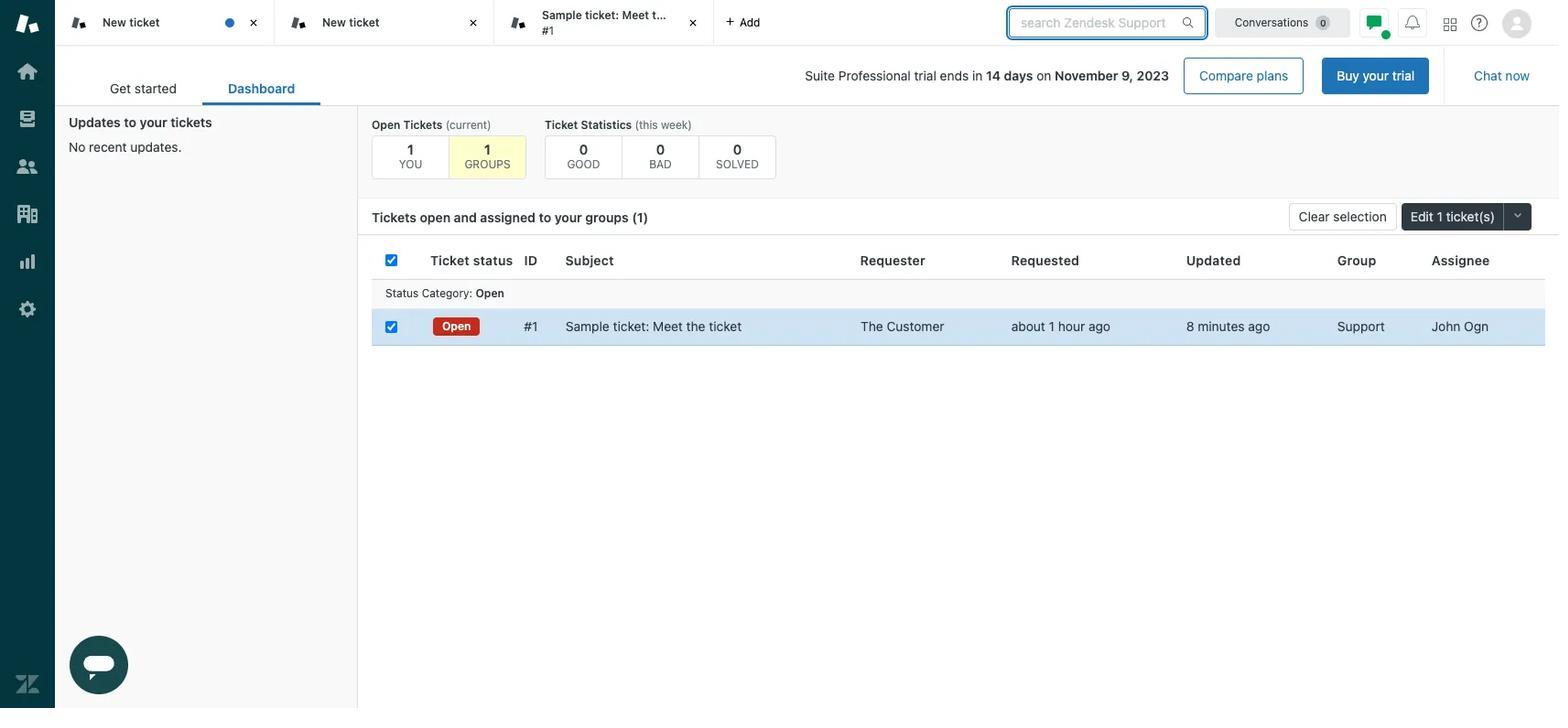 Task type: locate. For each thing, give the bounding box(es) containing it.
open
[[372, 118, 401, 132], [476, 287, 505, 301], [442, 320, 471, 333]]

search Zendesk Support field
[[1021, 14, 1175, 31]]

conversations
[[1235, 15, 1309, 29]]

None checkbox
[[386, 321, 398, 333]]

1 left hour on the right top of the page
[[1049, 319, 1055, 334]]

trial for your
[[1393, 68, 1415, 83]]

0 inside 0 solved
[[733, 141, 742, 158]]

2 vertical spatial open
[[442, 320, 471, 333]]

reporting image
[[16, 250, 39, 274]]

compare plans
[[1200, 68, 1289, 83]]

the
[[652, 8, 670, 22], [687, 319, 706, 334]]

ticket up category
[[430, 253, 470, 268]]

started
[[135, 81, 177, 96]]

edit 1 ticket(s)
[[1411, 209, 1496, 224]]

your up updates.
[[140, 114, 167, 130]]

requester
[[861, 253, 926, 268]]

0 vertical spatial to
[[124, 114, 136, 130]]

(this
[[635, 118, 658, 132]]

0 horizontal spatial ticket
[[430, 253, 470, 268]]

1 vertical spatial open
[[476, 287, 505, 301]]

1 vertical spatial sample
[[566, 319, 610, 334]]

organizations image
[[16, 202, 39, 226]]

1 horizontal spatial new
[[322, 15, 346, 29]]

1 0 from the left
[[579, 141, 588, 158]]

1 horizontal spatial close image
[[464, 14, 483, 32]]

0 inside 0 bad
[[656, 141, 665, 158]]

1 close image from the left
[[245, 14, 263, 32]]

1 vertical spatial ticket:
[[613, 319, 650, 334]]

your
[[1363, 68, 1389, 83], [140, 114, 167, 130], [555, 210, 582, 225]]

good
[[567, 158, 600, 171]]

your left groups
[[555, 210, 582, 225]]

3 0 from the left
[[733, 141, 742, 158]]

customer
[[887, 319, 945, 334]]

the inside 'grid'
[[687, 319, 706, 334]]

0 horizontal spatial close image
[[245, 14, 263, 32]]

button displays agent's chat status as online. image
[[1367, 15, 1382, 30]]

2 trial from the left
[[1393, 68, 1415, 83]]

open up 1 you
[[372, 118, 401, 132]]

1 horizontal spatial 0
[[656, 141, 665, 158]]

sample for sample ticket: meet the ticket #1
[[542, 8, 582, 22]]

the inside sample ticket: meet the ticket #1
[[652, 8, 670, 22]]

1 new ticket from the left
[[103, 15, 160, 29]]

ticket(s)
[[1447, 209, 1496, 224]]

2 new from the left
[[322, 15, 346, 29]]

new ticket
[[103, 15, 160, 29], [322, 15, 380, 29]]

1 vertical spatial meet
[[653, 319, 683, 334]]

2 horizontal spatial 0
[[733, 141, 742, 158]]

ogn
[[1465, 319, 1490, 334]]

to up recent
[[124, 114, 136, 130]]

to inside updates to your tickets no recent updates.
[[124, 114, 136, 130]]

1 down open tickets (current)
[[408, 141, 414, 158]]

1 horizontal spatial trial
[[1393, 68, 1415, 83]]

1 horizontal spatial ticket
[[545, 118, 578, 132]]

1 horizontal spatial new ticket
[[322, 15, 380, 29]]

main element
[[0, 0, 55, 709]]

November 9, 2023 text field
[[1055, 68, 1170, 83]]

0 horizontal spatial new ticket
[[103, 15, 160, 29]]

0 horizontal spatial 0
[[579, 141, 588, 158]]

1 inside the 1 groups
[[484, 141, 491, 158]]

0 horizontal spatial ago
[[1089, 319, 1111, 334]]

#1
[[542, 23, 554, 37], [524, 319, 538, 334]]

plans
[[1257, 68, 1289, 83]]

ticket
[[545, 118, 578, 132], [430, 253, 470, 268]]

about 1 hour ago
[[1012, 319, 1111, 334]]

open right :
[[476, 287, 505, 301]]

1 right edit
[[1438, 209, 1443, 224]]

meet for sample ticket: meet the ticket #1
[[622, 8, 649, 22]]

zendesk support image
[[16, 12, 39, 36]]

0 vertical spatial the
[[652, 8, 670, 22]]

you
[[399, 158, 423, 171]]

#1 inside sample ticket: meet the ticket #1
[[542, 23, 554, 37]]

1 horizontal spatial the
[[687, 319, 706, 334]]

to
[[124, 114, 136, 130], [539, 210, 552, 225]]

sample inside sample ticket: meet the ticket link
[[566, 319, 610, 334]]

sample
[[542, 8, 582, 22], [566, 319, 610, 334]]

1 vertical spatial the
[[687, 319, 706, 334]]

0 horizontal spatial to
[[124, 114, 136, 130]]

0 inside 0 good
[[579, 141, 588, 158]]

requested
[[1012, 253, 1080, 268]]

tabs tab list
[[55, 0, 1009, 46]]

compare
[[1200, 68, 1254, 83]]

grid containing ticket status
[[358, 243, 1560, 709]]

close image
[[245, 14, 263, 32], [464, 14, 483, 32]]

to right assigned at the top
[[539, 210, 552, 225]]

chat now
[[1475, 68, 1531, 83]]

trial
[[915, 68, 937, 83], [1393, 68, 1415, 83]]

0 for 0 good
[[579, 141, 588, 158]]

2 ago from the left
[[1249, 319, 1271, 334]]

0 horizontal spatial open
[[372, 118, 401, 132]]

0 horizontal spatial #1
[[524, 319, 538, 334]]

tickets
[[404, 118, 443, 132], [372, 210, 417, 225]]

your right buy
[[1363, 68, 1389, 83]]

ticket: down subject on the left top of the page
[[613, 319, 650, 334]]

dashboard
[[228, 81, 295, 96]]

sample ticket: meet the ticket
[[566, 319, 742, 334]]

1 vertical spatial tickets
[[372, 210, 417, 225]]

sample ticket: meet the ticket link
[[566, 319, 742, 335]]

0 down statistics
[[579, 141, 588, 158]]

ticket for ticket status
[[430, 253, 470, 268]]

bad
[[650, 158, 672, 171]]

get started
[[110, 81, 177, 96]]

1 inside 1 you
[[408, 141, 414, 158]]

)
[[644, 210, 649, 225]]

ticket inside sample ticket: meet the ticket #1
[[673, 8, 703, 22]]

2 0 from the left
[[656, 141, 665, 158]]

tickets left open
[[372, 210, 417, 225]]

0 for 0 solved
[[733, 141, 742, 158]]

0 vertical spatial ticket
[[545, 118, 578, 132]]

section containing suite professional trial ends in
[[336, 58, 1430, 94]]

1 down the (current)
[[484, 141, 491, 158]]

ticket up 0 good
[[545, 118, 578, 132]]

edit 1 ticket(s) button
[[1402, 203, 1505, 231]]

1
[[408, 141, 414, 158], [484, 141, 491, 158], [1438, 209, 1443, 224], [637, 210, 644, 225], [1049, 319, 1055, 334]]

groups
[[586, 210, 629, 225]]

trial down notifications image
[[1393, 68, 1415, 83]]

status category : open
[[386, 287, 505, 301]]

sample for sample ticket: meet the ticket
[[566, 319, 610, 334]]

1 horizontal spatial open
[[442, 320, 471, 333]]

add
[[740, 15, 761, 29]]

open down category
[[442, 320, 471, 333]]

0 down (this
[[656, 141, 665, 158]]

status
[[473, 253, 513, 268]]

ticket: left close image
[[585, 8, 619, 22]]

0 right 0 bad
[[733, 141, 742, 158]]

0
[[579, 141, 588, 158], [656, 141, 665, 158], [733, 141, 742, 158]]

chat
[[1475, 68, 1503, 83]]

0 horizontal spatial your
[[140, 114, 167, 130]]

1 horizontal spatial to
[[539, 210, 552, 225]]

0 horizontal spatial the
[[652, 8, 670, 22]]

sample inside sample ticket: meet the ticket #1
[[542, 8, 582, 22]]

1 horizontal spatial #1
[[542, 23, 554, 37]]

the customer
[[861, 319, 945, 334]]

8
[[1187, 319, 1195, 334]]

1 trial from the left
[[915, 68, 937, 83]]

1 vertical spatial ticket
[[430, 253, 470, 268]]

ago right hour on the right top of the page
[[1089, 319, 1111, 334]]

buy your trial
[[1337, 68, 1415, 83]]

1 groups
[[465, 141, 511, 171]]

new
[[103, 15, 126, 29], [322, 15, 346, 29]]

week)
[[661, 118, 692, 132]]

0 vertical spatial your
[[1363, 68, 1389, 83]]

ticket: inside sample ticket: meet the ticket #1
[[585, 8, 619, 22]]

ticket:
[[585, 8, 619, 22], [613, 319, 650, 334]]

1 vertical spatial to
[[539, 210, 552, 225]]

tickets up 1 you
[[404, 118, 443, 132]]

#1 inside 'grid'
[[524, 319, 538, 334]]

grid
[[358, 243, 1560, 709]]

ago
[[1089, 319, 1111, 334], [1249, 319, 1271, 334]]

meet
[[622, 8, 649, 22], [653, 319, 683, 334]]

trial for professional
[[915, 68, 937, 83]]

0 vertical spatial #1
[[542, 23, 554, 37]]

0 horizontal spatial meet
[[622, 8, 649, 22]]

0 vertical spatial open
[[372, 118, 401, 132]]

1 vertical spatial #1
[[524, 319, 538, 334]]

2 new ticket from the left
[[322, 15, 380, 29]]

0 vertical spatial tickets
[[404, 118, 443, 132]]

ago right minutes
[[1249, 319, 1271, 334]]

customers image
[[16, 155, 39, 179]]

ticket inside 'grid'
[[709, 319, 742, 334]]

0 horizontal spatial new
[[103, 15, 126, 29]]

your inside button
[[1363, 68, 1389, 83]]

hour
[[1059, 319, 1086, 334]]

trial left ends
[[915, 68, 937, 83]]

days
[[1004, 68, 1034, 83]]

0 vertical spatial meet
[[622, 8, 649, 22]]

1 vertical spatial your
[[140, 114, 167, 130]]

1 horizontal spatial meet
[[653, 319, 683, 334]]

0 horizontal spatial trial
[[915, 68, 937, 83]]

2 horizontal spatial open
[[476, 287, 505, 301]]

2 vertical spatial your
[[555, 210, 582, 225]]

ticket
[[673, 8, 703, 22], [129, 15, 160, 29], [349, 15, 380, 29], [709, 319, 742, 334]]

0 solved
[[716, 141, 759, 171]]

new ticket tab
[[55, 0, 275, 46], [275, 0, 495, 46]]

1 new ticket tab from the left
[[55, 0, 275, 46]]

open for open tickets (current)
[[372, 118, 401, 132]]

meet inside sample ticket: meet the ticket #1
[[622, 8, 649, 22]]

2 horizontal spatial your
[[1363, 68, 1389, 83]]

1 ago from the left
[[1089, 319, 1111, 334]]

0 vertical spatial sample
[[542, 8, 582, 22]]

tab list
[[84, 71, 321, 105]]

tab list containing get started
[[84, 71, 321, 105]]

section
[[336, 58, 1430, 94]]

the
[[861, 319, 884, 334]]

0 vertical spatial ticket:
[[585, 8, 619, 22]]

tab
[[495, 0, 714, 46]]

1 horizontal spatial ago
[[1249, 319, 1271, 334]]

ends
[[940, 68, 969, 83]]

trial inside button
[[1393, 68, 1415, 83]]



Task type: describe. For each thing, give the bounding box(es) containing it.
1 inside the edit 1 ticket(s) button
[[1438, 209, 1443, 224]]

:
[[469, 287, 473, 301]]

new ticket for first new ticket tab from left
[[103, 15, 160, 29]]

get
[[110, 81, 131, 96]]

9,
[[1122, 68, 1134, 83]]

get started image
[[16, 60, 39, 83]]

category
[[422, 287, 469, 301]]

john
[[1432, 319, 1461, 334]]

recent
[[89, 139, 127, 155]]

clear selection button
[[1289, 203, 1398, 231]]

your inside updates to your tickets no recent updates.
[[140, 114, 167, 130]]

sample ticket: meet the ticket #1
[[542, 8, 703, 37]]

compare plans button
[[1184, 58, 1304, 94]]

ticket status
[[430, 253, 513, 268]]

Select All Tickets checkbox
[[386, 255, 398, 267]]

subject
[[566, 253, 614, 268]]

solved
[[716, 158, 759, 171]]

(
[[632, 210, 637, 225]]

on
[[1037, 68, 1052, 83]]

november
[[1055, 68, 1119, 83]]

meet for sample ticket: meet the ticket
[[653, 319, 683, 334]]

buy your trial button
[[1323, 58, 1430, 94]]

2023
[[1137, 68, 1170, 83]]

updated
[[1187, 253, 1242, 268]]

open for open
[[442, 320, 471, 333]]

tickets open and assigned to your groups ( 1 )
[[372, 210, 649, 225]]

minutes
[[1198, 319, 1245, 334]]

open tickets (current)
[[372, 118, 492, 132]]

group
[[1338, 253, 1377, 268]]

open
[[420, 210, 451, 225]]

id
[[524, 253, 538, 268]]

1 horizontal spatial your
[[555, 210, 582, 225]]

professional
[[839, 68, 911, 83]]

support
[[1338, 319, 1386, 334]]

tab containing sample ticket: meet the ticket
[[495, 0, 714, 46]]

clear
[[1299, 209, 1330, 224]]

groups
[[465, 158, 511, 171]]

ticket for ticket statistics (this week)
[[545, 118, 578, 132]]

1 you
[[399, 141, 423, 171]]

new ticket for 1st new ticket tab from right
[[322, 15, 380, 29]]

suite professional trial ends in 14 days on november 9, 2023
[[805, 68, 1170, 83]]

and
[[454, 210, 477, 225]]

1 inside 'grid'
[[1049, 319, 1055, 334]]

updates.
[[130, 139, 182, 155]]

selection
[[1334, 209, 1387, 224]]

admin image
[[16, 298, 39, 321]]

the for sample ticket: meet the ticket
[[687, 319, 706, 334]]

updates
[[69, 114, 121, 130]]

about
[[1012, 319, 1046, 334]]

tickets
[[171, 114, 212, 130]]

conversations button
[[1215, 8, 1351, 37]]

2 close image from the left
[[464, 14, 483, 32]]

suite
[[805, 68, 835, 83]]

0 bad
[[650, 141, 672, 171]]

get started tab
[[84, 71, 202, 105]]

ticket: for sample ticket: meet the ticket #1
[[585, 8, 619, 22]]

0 good
[[567, 141, 600, 171]]

now
[[1506, 68, 1531, 83]]

john ogn
[[1432, 319, 1490, 334]]

the for sample ticket: meet the ticket #1
[[652, 8, 670, 22]]

8 minutes ago
[[1187, 319, 1271, 334]]

close image
[[684, 14, 703, 32]]

1 new from the left
[[103, 15, 126, 29]]

(current)
[[446, 118, 492, 132]]

zendesk products image
[[1444, 18, 1457, 31]]

assignee
[[1432, 253, 1491, 268]]

get help image
[[1472, 15, 1488, 31]]

in
[[973, 68, 983, 83]]

buy
[[1337, 68, 1360, 83]]

status
[[386, 287, 419, 301]]

ticket: for sample ticket: meet the ticket
[[613, 319, 650, 334]]

14
[[987, 68, 1001, 83]]

edit
[[1411, 209, 1434, 224]]

assigned
[[480, 210, 536, 225]]

zendesk image
[[16, 673, 39, 697]]

notifications image
[[1406, 15, 1421, 30]]

views image
[[16, 107, 39, 131]]

0 for 0 bad
[[656, 141, 665, 158]]

ticket statistics (this week)
[[545, 118, 692, 132]]

chat now button
[[1460, 58, 1545, 94]]

1 right groups
[[637, 210, 644, 225]]

no
[[69, 139, 86, 155]]

add button
[[714, 0, 772, 45]]

2 new ticket tab from the left
[[275, 0, 495, 46]]

clear selection
[[1299, 209, 1387, 224]]

statistics
[[581, 118, 632, 132]]

updates to your tickets no recent updates.
[[69, 114, 212, 155]]



